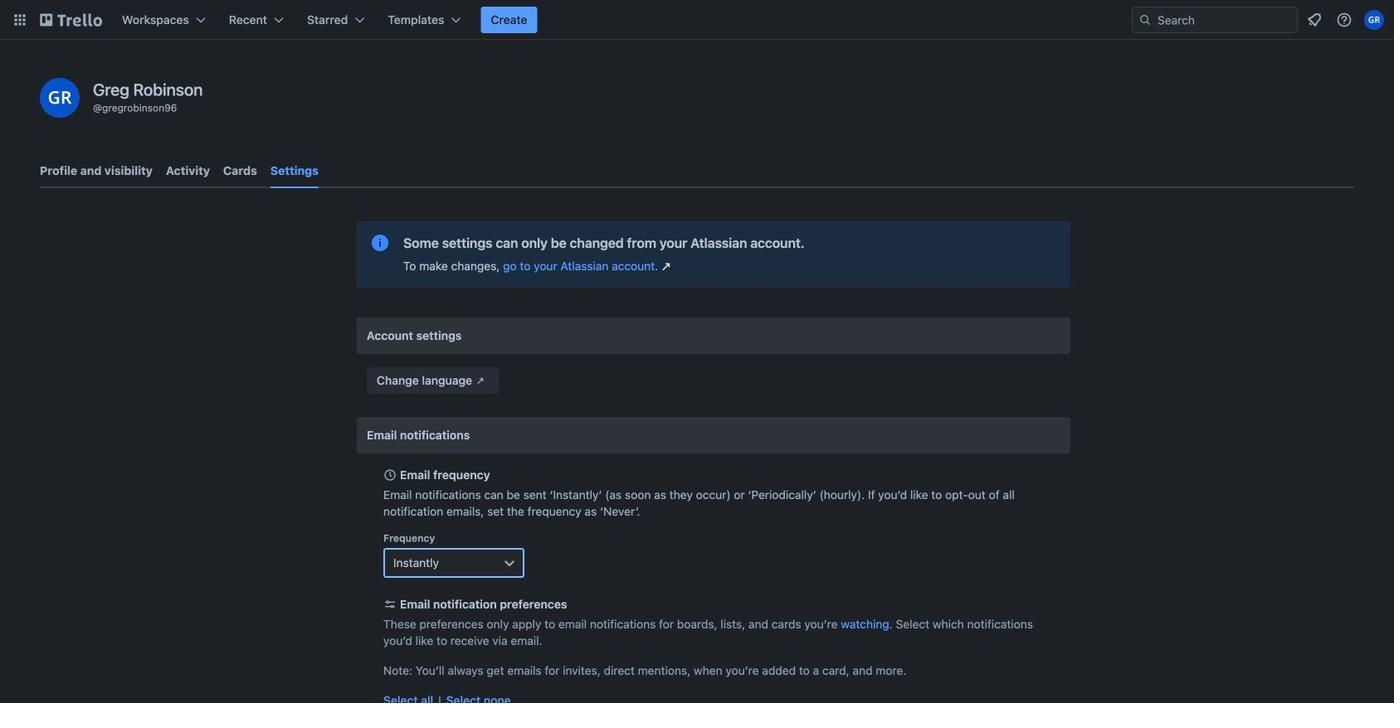 Task type: vqa. For each thing, say whether or not it's contained in the screenshot.
'Periodically'
no



Task type: describe. For each thing, give the bounding box(es) containing it.
back to home image
[[40, 7, 102, 33]]

primary element
[[0, 0, 1395, 40]]

search image
[[1139, 13, 1152, 27]]



Task type: locate. For each thing, give the bounding box(es) containing it.
Search field
[[1132, 7, 1298, 33]]

sm image
[[472, 373, 489, 389]]

greg robinson (gregrobinson96) image
[[40, 78, 80, 118]]

open information menu image
[[1336, 12, 1353, 28]]

0 notifications image
[[1305, 10, 1325, 30]]

greg robinson (gregrobinson96) image
[[1365, 10, 1385, 30]]



